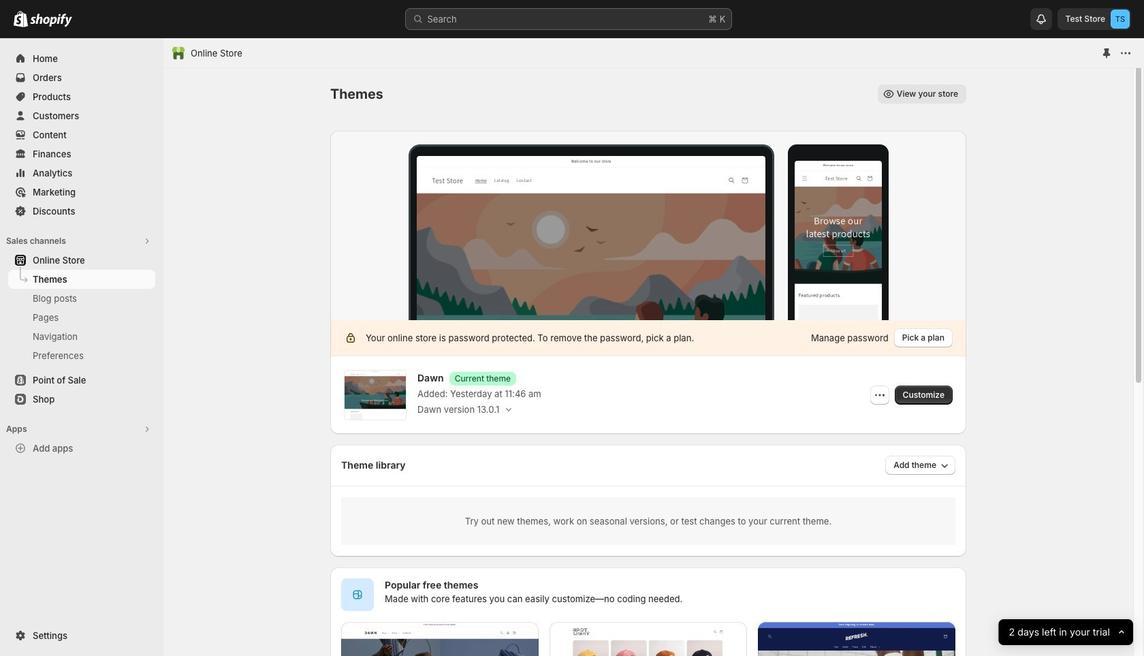 Task type: locate. For each thing, give the bounding box(es) containing it.
shopify image
[[14, 11, 28, 27], [30, 14, 72, 27]]

0 horizontal spatial shopify image
[[14, 11, 28, 27]]



Task type: vqa. For each thing, say whether or not it's contained in the screenshot.
Test Store icon
yes



Task type: describe. For each thing, give the bounding box(es) containing it.
online store image
[[172, 46, 185, 60]]

test store image
[[1111, 10, 1130, 29]]

1 horizontal spatial shopify image
[[30, 14, 72, 27]]



